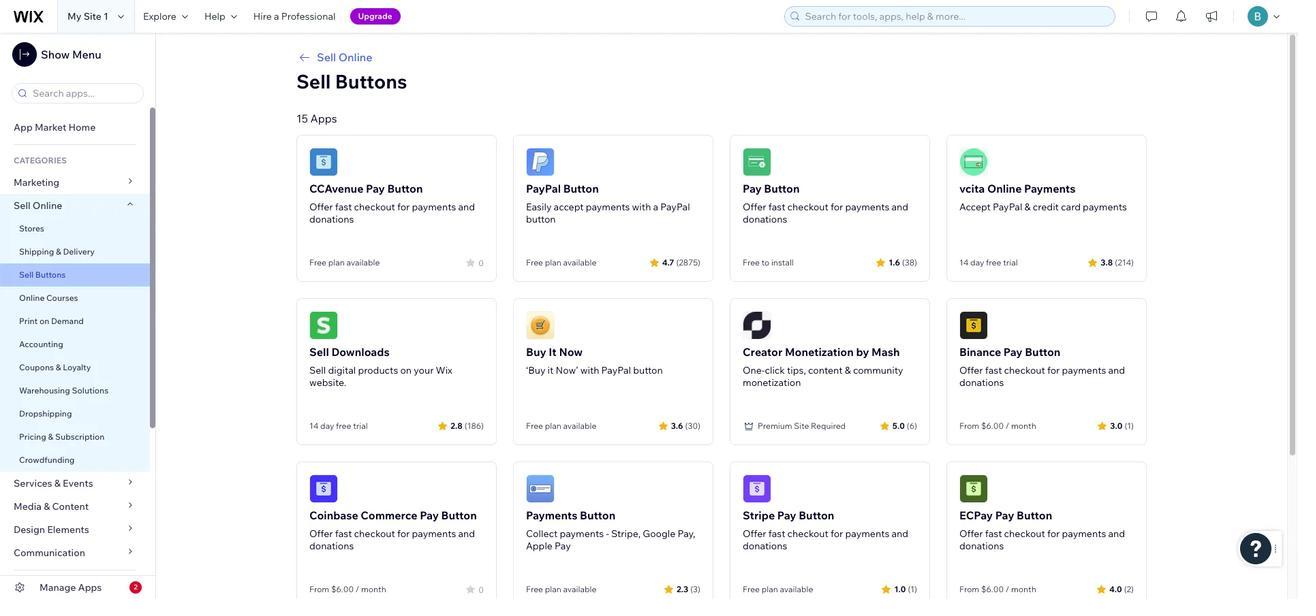 Task type: locate. For each thing, give the bounding box(es) containing it.
1 horizontal spatial with
[[632, 201, 651, 213]]

0 horizontal spatial apps
[[78, 582, 102, 595]]

(1) right 1.0
[[908, 585, 918, 595]]

free plan available for stripe
[[743, 585, 814, 595]]

payments inside payments button collect payments - stripe, google pay, apple pay
[[526, 509, 578, 523]]

fast inside the coinbase commerce pay button offer fast checkout for payments and donations
[[335, 528, 352, 541]]

with
[[632, 201, 651, 213], [581, 365, 600, 377]]

sell online down upgrade button
[[317, 50, 373, 64]]

1 horizontal spatial sell online link
[[297, 49, 1147, 65]]

free down the apple
[[526, 585, 543, 595]]

collect
[[526, 528, 558, 541]]

fast for stripe pay button
[[769, 528, 786, 541]]

donations for binance pay button
[[960, 377, 1005, 389]]

1 horizontal spatial on
[[401, 365, 412, 377]]

1 vertical spatial (1)
[[908, 585, 918, 595]]

marketing link
[[0, 171, 150, 194]]

show menu
[[41, 48, 101, 61]]

my
[[67, 10, 81, 22]]

free down easily
[[526, 258, 543, 268]]

1 horizontal spatial a
[[654, 201, 659, 213]]

hire a professional
[[253, 10, 336, 22]]

1 horizontal spatial button
[[633, 365, 663, 377]]

coinbase
[[310, 509, 358, 523]]

fast inside ccavenue pay button offer fast checkout for payments and donations
[[335, 201, 352, 213]]

(38)
[[903, 257, 918, 268]]

design elements link
[[0, 519, 150, 542]]

payments inside ccavenue pay button offer fast checkout for payments and donations
[[412, 201, 456, 213]]

button for easily
[[526, 213, 556, 226]]

pay right "stripe"
[[778, 509, 797, 523]]

1 vertical spatial button
[[633, 365, 663, 377]]

payments button collect payments - stripe, google pay, apple pay
[[526, 509, 696, 553]]

0 horizontal spatial sell online
[[14, 200, 62, 212]]

fast down binance
[[986, 365, 1003, 377]]

donations inside pay button offer fast checkout for payments and donations
[[743, 213, 788, 226]]

month for binance
[[1012, 421, 1037, 432]]

from
[[960, 421, 980, 432], [310, 585, 329, 595], [960, 585, 980, 595]]

trial for payments
[[1004, 258, 1018, 268]]

-
[[606, 528, 609, 541]]

on inside sidebar 'element'
[[39, 316, 49, 327]]

offer inside ecpay pay button offer fast checkout for payments and donations
[[960, 528, 984, 541]]

free plan available for buy
[[526, 421, 597, 432]]

payments
[[1025, 182, 1076, 196], [526, 509, 578, 523]]

(214)
[[1116, 257, 1134, 268]]

1 vertical spatial site
[[794, 421, 810, 432]]

1 vertical spatial trial
[[353, 421, 368, 432]]

& left events
[[54, 478, 61, 490]]

/ for coinbase
[[356, 585, 360, 595]]

1.0
[[895, 585, 906, 595]]

0 horizontal spatial sell online link
[[0, 194, 150, 217]]

free for pay button
[[743, 258, 760, 268]]

/ for binance
[[1006, 421, 1010, 432]]

for inside pay button offer fast checkout for payments and donations
[[831, 201, 844, 213]]

and inside binance pay button offer fast checkout for payments and donations
[[1109, 365, 1126, 377]]

offer down ecpay
[[960, 528, 984, 541]]

& left the delivery at the left of the page
[[56, 247, 61, 257]]

14 right (38)
[[960, 258, 969, 268]]

on right 'print'
[[39, 316, 49, 327]]

1 vertical spatial free
[[336, 421, 351, 432]]

1 vertical spatial 14
[[310, 421, 319, 432]]

day down accept at the right
[[971, 258, 985, 268]]

buy it now logo image
[[526, 312, 555, 340]]

button inside stripe pay button offer fast checkout for payments and donations
[[799, 509, 835, 523]]

upgrade button
[[350, 8, 401, 25]]

offer down "stripe"
[[743, 528, 767, 541]]

0 horizontal spatial payments
[[526, 509, 578, 523]]

0 horizontal spatial (1)
[[908, 585, 918, 595]]

available down payments button collect payments - stripe, google pay, apple pay
[[563, 585, 597, 595]]

accounting link
[[0, 333, 150, 357]]

events
[[63, 478, 93, 490]]

button inside paypal button easily accept payments with a paypal button
[[526, 213, 556, 226]]

0 horizontal spatial sell buttons
[[19, 270, 66, 280]]

sell online link
[[297, 49, 1147, 65], [0, 194, 150, 217]]

day down the website. at left bottom
[[321, 421, 334, 432]]

free for payments button
[[526, 585, 543, 595]]

1 horizontal spatial apps
[[311, 112, 337, 125]]

fast for ecpay pay button
[[986, 528, 1003, 541]]

1 vertical spatial payments
[[526, 509, 578, 523]]

shipping & delivery link
[[0, 241, 150, 264]]

ccavenue pay button offer fast checkout for payments and donations
[[310, 182, 475, 226]]

1 0 from the top
[[479, 258, 484, 268]]

fast inside stripe pay button offer fast checkout for payments and donations
[[769, 528, 786, 541]]

free right "(3)"
[[743, 585, 760, 595]]

4.7 (2875)
[[662, 257, 701, 268]]

1 horizontal spatial payments
[[1025, 182, 1076, 196]]

0 vertical spatial on
[[39, 316, 49, 327]]

donations inside stripe pay button offer fast checkout for payments and donations
[[743, 541, 788, 553]]

0 vertical spatial trial
[[1004, 258, 1018, 268]]

0 for coinbase commerce pay button
[[479, 585, 484, 596]]

donations inside ecpay pay button offer fast checkout for payments and donations
[[960, 541, 1005, 553]]

ecpay pay button logo image
[[960, 475, 989, 504]]

available down ccavenue pay button offer fast checkout for payments and donations
[[347, 258, 380, 268]]

available down now'
[[563, 421, 597, 432]]

checkout inside binance pay button offer fast checkout for payments and donations
[[1005, 365, 1046, 377]]

from $6.00 / month for ecpay
[[960, 585, 1037, 595]]

sell left digital
[[310, 365, 326, 377]]

payments inside the coinbase commerce pay button offer fast checkout for payments and donations
[[412, 528, 456, 541]]

available for paypal
[[563, 258, 597, 268]]

0 vertical spatial payments
[[1025, 182, 1076, 196]]

5.0 (6)
[[893, 421, 918, 431]]

commerce
[[361, 509, 418, 523]]

free plan available for ccavenue
[[310, 258, 380, 268]]

free plan available for payments
[[526, 585, 597, 595]]

pay,
[[678, 528, 696, 541]]

app market home link
[[0, 116, 150, 139]]

fast down "stripe"
[[769, 528, 786, 541]]

$6.00
[[982, 421, 1004, 432], [331, 585, 354, 595], [982, 585, 1004, 595]]

1 vertical spatial on
[[401, 365, 412, 377]]

site right premium
[[794, 421, 810, 432]]

available for payments
[[563, 585, 597, 595]]

paypal right accept at the right
[[993, 201, 1023, 213]]

sell buttons
[[297, 70, 407, 93], [19, 270, 66, 280]]

offer for stripe pay button
[[743, 528, 767, 541]]

and inside the coinbase commerce pay button offer fast checkout for payments and donations
[[458, 528, 475, 541]]

and inside stripe pay button offer fast checkout for payments and donations
[[892, 528, 909, 541]]

button inside the coinbase commerce pay button offer fast checkout for payments and donations
[[442, 509, 477, 523]]

& inside creator monetization by mash one-click tips, content & community monetization
[[845, 365, 851, 377]]

1 vertical spatial apps
[[78, 582, 102, 595]]

(6)
[[907, 421, 918, 431]]

site for premium
[[794, 421, 810, 432]]

0 horizontal spatial with
[[581, 365, 600, 377]]

0 vertical spatial 14
[[960, 258, 969, 268]]

1 horizontal spatial (1)
[[1125, 421, 1134, 431]]

1 horizontal spatial 14 day free trial
[[960, 258, 1018, 268]]

sell down 'shipping'
[[19, 270, 34, 280]]

paypal inside "buy it now 'buy it now' with paypal button"
[[602, 365, 631, 377]]

apps for 15 apps
[[311, 112, 337, 125]]

free down the 'buy
[[526, 421, 543, 432]]

payments
[[412, 201, 456, 213], [586, 201, 630, 213], [846, 201, 890, 213], [1083, 201, 1128, 213], [1063, 365, 1107, 377], [412, 528, 456, 541], [560, 528, 604, 541], [846, 528, 890, 541], [1063, 528, 1107, 541]]

paypal inside vcita online payments accept paypal & credit card payments
[[993, 201, 1023, 213]]

for for binance pay button
[[1048, 365, 1060, 377]]

community
[[854, 365, 904, 377]]

0 horizontal spatial on
[[39, 316, 49, 327]]

button inside "buy it now 'buy it now' with paypal button"
[[633, 365, 663, 377]]

sell online
[[317, 50, 373, 64], [14, 200, 62, 212]]

donations inside binance pay button offer fast checkout for payments and donations
[[960, 377, 1005, 389]]

it
[[549, 346, 557, 359]]

&
[[1025, 201, 1031, 213], [56, 247, 61, 257], [56, 363, 61, 373], [845, 365, 851, 377], [48, 432, 53, 442], [54, 478, 61, 490], [44, 501, 50, 513]]

pay down pay button logo
[[743, 182, 762, 196]]

pay right binance
[[1004, 346, 1023, 359]]

0 horizontal spatial free
[[336, 421, 351, 432]]

donations down coinbase
[[310, 541, 354, 553]]

0 vertical spatial with
[[632, 201, 651, 213]]

2 0 from the top
[[479, 585, 484, 596]]

button inside payments button collect payments - stripe, google pay, apple pay
[[580, 509, 616, 523]]

required
[[811, 421, 846, 432]]

payments inside vcita online payments accept paypal & credit card payments
[[1083, 201, 1128, 213]]

paypal right now'
[[602, 365, 631, 377]]

buttons down upgrade button
[[335, 70, 407, 93]]

(1) right 3.0 on the right bottom
[[1125, 421, 1134, 431]]

offer down binance
[[960, 365, 984, 377]]

for inside stripe pay button offer fast checkout for payments and donations
[[831, 528, 844, 541]]

pay right ccavenue
[[366, 182, 385, 196]]

free for paypal button
[[526, 258, 543, 268]]

for inside binance pay button offer fast checkout for payments and donations
[[1048, 365, 1060, 377]]

free for ccavenue pay button
[[310, 258, 327, 268]]

donations inside the coinbase commerce pay button offer fast checkout for payments and donations
[[310, 541, 354, 553]]

stripe pay button logo image
[[743, 475, 772, 504]]

payments inside payments button collect payments - stripe, google pay, apple pay
[[560, 528, 604, 541]]

sell up 15 apps
[[297, 70, 331, 93]]

1 vertical spatial buttons
[[35, 270, 66, 280]]

0 horizontal spatial button
[[526, 213, 556, 226]]

0 vertical spatial apps
[[311, 112, 337, 125]]

& for events
[[54, 478, 61, 490]]

1 horizontal spatial day
[[971, 258, 985, 268]]

checkout inside ccavenue pay button offer fast checkout for payments and donations
[[354, 201, 395, 213]]

premium site required
[[758, 421, 846, 432]]

from for coinbase commerce pay button
[[310, 585, 329, 595]]

from $6.00 / month for binance
[[960, 421, 1037, 432]]

plan
[[328, 258, 345, 268], [545, 258, 562, 268], [545, 421, 562, 432], [545, 585, 562, 595], [762, 585, 778, 595]]

month down binance pay button offer fast checkout for payments and donations
[[1012, 421, 1037, 432]]

0 horizontal spatial 14 day free trial
[[310, 421, 368, 432]]

payments up credit
[[1025, 182, 1076, 196]]

fast inside ecpay pay button offer fast checkout for payments and donations
[[986, 528, 1003, 541]]

1 vertical spatial with
[[581, 365, 600, 377]]

sell online down marketing
[[14, 200, 62, 212]]

0 horizontal spatial day
[[321, 421, 334, 432]]

apps right the "15"
[[311, 112, 337, 125]]

1 horizontal spatial trial
[[1004, 258, 1018, 268]]

0 vertical spatial day
[[971, 258, 985, 268]]

and inside ccavenue pay button offer fast checkout for payments and donations
[[458, 201, 475, 213]]

button inside pay button offer fast checkout for payments and donations
[[765, 182, 800, 196]]

checkout inside ecpay pay button offer fast checkout for payments and donations
[[1005, 528, 1046, 541]]

1 horizontal spatial site
[[794, 421, 810, 432]]

donations up 'to'
[[743, 213, 788, 226]]

media & content
[[14, 501, 89, 513]]

1 horizontal spatial sell online
[[317, 50, 373, 64]]

0 vertical spatial site
[[84, 10, 102, 22]]

app market home
[[14, 121, 96, 134]]

0 horizontal spatial buttons
[[35, 270, 66, 280]]

1 horizontal spatial sell buttons
[[297, 70, 407, 93]]

stripe
[[743, 509, 775, 523]]

paypal up easily
[[526, 182, 561, 196]]

Search apps... field
[[29, 84, 139, 103]]

0 vertical spatial buttons
[[335, 70, 407, 93]]

donations
[[310, 213, 354, 226], [743, 213, 788, 226], [960, 377, 1005, 389], [310, 541, 354, 553], [743, 541, 788, 553], [960, 541, 1005, 553]]

offer down pay button logo
[[743, 201, 767, 213]]

day
[[971, 258, 985, 268], [321, 421, 334, 432]]

14 day free trial down accept at the right
[[960, 258, 1018, 268]]

& right the pricing
[[48, 432, 53, 442]]

apps inside sidebar 'element'
[[78, 582, 102, 595]]

free down the website. at left bottom
[[336, 421, 351, 432]]

checkout
[[354, 201, 395, 213], [788, 201, 829, 213], [1005, 365, 1046, 377], [354, 528, 395, 541], [788, 528, 829, 541], [1005, 528, 1046, 541]]

pay right commerce
[[420, 509, 439, 523]]

available down accept
[[563, 258, 597, 268]]

paypal button logo image
[[526, 148, 555, 177]]

trial
[[1004, 258, 1018, 268], [353, 421, 368, 432]]

month for coinbase
[[361, 585, 386, 595]]

sidebar element
[[0, 33, 156, 600]]

creator monetization by mash logo image
[[743, 312, 772, 340]]

0 vertical spatial button
[[526, 213, 556, 226]]

sell down sell downloads logo
[[310, 346, 329, 359]]

for inside ecpay pay button offer fast checkout for payments and donations
[[1048, 528, 1060, 541]]

donations inside ccavenue pay button offer fast checkout for payments and donations
[[310, 213, 354, 226]]

1 horizontal spatial 14
[[960, 258, 969, 268]]

apps for manage apps
[[78, 582, 102, 595]]

/ for ecpay
[[1006, 585, 1010, 595]]

button
[[526, 213, 556, 226], [633, 365, 663, 377]]

ccavenue pay button logo image
[[310, 148, 338, 177]]

sell downloads logo image
[[310, 312, 338, 340]]

apps
[[311, 112, 337, 125], [78, 582, 102, 595]]

pay right ecpay
[[996, 509, 1015, 523]]

(2875)
[[677, 257, 701, 268]]

month down the coinbase commerce pay button offer fast checkout for payments and donations
[[361, 585, 386, 595]]

premium
[[758, 421, 793, 432]]

and inside ecpay pay button offer fast checkout for payments and donations
[[1109, 528, 1126, 541]]

checkout for binance pay button
[[1005, 365, 1046, 377]]

offer inside ccavenue pay button offer fast checkout for payments and donations
[[310, 201, 333, 213]]

1 vertical spatial day
[[321, 421, 334, 432]]

fast down ccavenue
[[335, 201, 352, 213]]

day for vcita
[[971, 258, 985, 268]]

pay button logo image
[[743, 148, 772, 177]]

wix
[[436, 365, 453, 377]]

1 vertical spatial a
[[654, 201, 659, 213]]

14 day free trial for sell
[[310, 421, 368, 432]]

monetization
[[785, 346, 854, 359]]

crowdfunding
[[19, 455, 75, 466]]

& inside vcita online payments accept paypal & credit card payments
[[1025, 201, 1031, 213]]

coupons & loyalty
[[19, 363, 91, 373]]

on left your
[[401, 365, 412, 377]]

& for delivery
[[56, 247, 61, 257]]

plan for payments
[[545, 585, 562, 595]]

demand
[[51, 316, 84, 327]]

and for binance pay button
[[1109, 365, 1126, 377]]

free up sell downloads logo
[[310, 258, 327, 268]]

sell buttons down 'shipping'
[[19, 270, 66, 280]]

payments inside paypal button easily accept payments with a paypal button
[[586, 201, 630, 213]]

payments up collect
[[526, 509, 578, 523]]

paypal button easily accept payments with a paypal button
[[526, 182, 690, 226]]

fast down ecpay
[[986, 528, 1003, 541]]

fast inside binance pay button offer fast checkout for payments and donations
[[986, 365, 1003, 377]]

sell buttons up 15 apps
[[297, 70, 407, 93]]

3.6
[[671, 421, 684, 431]]

online inside vcita online payments accept paypal & credit card payments
[[988, 182, 1022, 196]]

0 vertical spatial (1)
[[1125, 421, 1134, 431]]

button for now
[[633, 365, 663, 377]]

14 day free trial for payments
[[960, 258, 1018, 268]]

pay right the apple
[[555, 541, 571, 553]]

0 vertical spatial 0
[[479, 258, 484, 268]]

for inside ccavenue pay button offer fast checkout for payments and donations
[[397, 201, 410, 213]]

site left 1
[[84, 10, 102, 22]]

pay inside stripe pay button offer fast checkout for payments and donations
[[778, 509, 797, 523]]

free left 'to'
[[743, 258, 760, 268]]

trial for sell
[[353, 421, 368, 432]]

crowdfunding link
[[0, 449, 150, 472]]

sell
[[317, 50, 336, 64], [297, 70, 331, 93], [14, 200, 30, 212], [19, 270, 34, 280], [310, 346, 329, 359], [310, 365, 326, 377]]

one-
[[743, 365, 765, 377]]

fast down pay button logo
[[769, 201, 786, 213]]

1 horizontal spatial free
[[987, 258, 1002, 268]]

0 horizontal spatial a
[[274, 10, 279, 22]]

(2)
[[1125, 585, 1134, 595]]

site for my
[[84, 10, 102, 22]]

donations down binance
[[960, 377, 1005, 389]]

& right media
[[44, 501, 50, 513]]

buttons up online courses
[[35, 270, 66, 280]]

paypal
[[526, 182, 561, 196], [661, 201, 690, 213], [993, 201, 1023, 213], [602, 365, 631, 377]]

& for content
[[44, 501, 50, 513]]

apps right "manage"
[[78, 582, 102, 595]]

1 vertical spatial sell buttons
[[19, 270, 66, 280]]

plan for ccavenue
[[328, 258, 345, 268]]

hire
[[253, 10, 272, 22]]

offer inside binance pay button offer fast checkout for payments and donations
[[960, 365, 984, 377]]

vcita online payments logo image
[[960, 148, 989, 177]]

donations down ccavenue
[[310, 213, 354, 226]]

app
[[14, 121, 33, 134]]

free plan available for paypal
[[526, 258, 597, 268]]

my site 1
[[67, 10, 108, 22]]

dropshipping
[[19, 409, 72, 419]]

content
[[52, 501, 89, 513]]

0 vertical spatial free
[[987, 258, 1002, 268]]

downloads
[[332, 346, 390, 359]]

free for payments
[[987, 258, 1002, 268]]

1 vertical spatial 0
[[479, 585, 484, 596]]

& right content
[[845, 365, 851, 377]]

from for ecpay pay button
[[960, 585, 980, 595]]

free down accept at the right
[[987, 258, 1002, 268]]

14 day free trial
[[960, 258, 1018, 268], [310, 421, 368, 432]]

0 horizontal spatial 14
[[310, 421, 319, 432]]

0 horizontal spatial site
[[84, 10, 102, 22]]

subscription
[[55, 432, 105, 442]]

offer down coinbase
[[310, 528, 333, 541]]

2.8
[[451, 421, 463, 431]]

15
[[297, 112, 308, 125]]

fast down coinbase
[[335, 528, 352, 541]]

menu
[[72, 48, 101, 61]]

online right vcita
[[988, 182, 1022, 196]]

0 horizontal spatial trial
[[353, 421, 368, 432]]

payments inside ecpay pay button offer fast checkout for payments and donations
[[1063, 528, 1107, 541]]

(1) for stripe pay button
[[908, 585, 918, 595]]

binance
[[960, 346, 1002, 359]]

& left credit
[[1025, 201, 1031, 213]]

checkout inside stripe pay button offer fast checkout for payments and donations
[[788, 528, 829, 541]]

14 down the website. at left bottom
[[310, 421, 319, 432]]

0 vertical spatial 14 day free trial
[[960, 258, 1018, 268]]

1 vertical spatial sell online
[[14, 200, 62, 212]]

offer down ccavenue
[[310, 201, 333, 213]]

month down ecpay pay button offer fast checkout for payments and donations
[[1012, 585, 1037, 595]]

1 vertical spatial 14 day free trial
[[310, 421, 368, 432]]

14 day free trial down the website. at left bottom
[[310, 421, 368, 432]]

sell downloads sell digital products on your wix website.
[[310, 346, 453, 389]]

offer inside stripe pay button offer fast checkout for payments and donations
[[743, 528, 767, 541]]

on inside sell downloads sell digital products on your wix website.
[[401, 365, 412, 377]]

donations down "stripe"
[[743, 541, 788, 553]]

0 vertical spatial sell online
[[317, 50, 373, 64]]

pay inside binance pay button offer fast checkout for payments and donations
[[1004, 346, 1023, 359]]

donations down ecpay
[[960, 541, 1005, 553]]

online up 'print'
[[19, 293, 45, 303]]

sell buttons link
[[0, 264, 150, 287]]

& left 'loyalty'
[[56, 363, 61, 373]]

available down stripe pay button offer fast checkout for payments and donations
[[780, 585, 814, 595]]



Task type: vqa. For each thing, say whether or not it's contained in the screenshot.


Task type: describe. For each thing, give the bounding box(es) containing it.
professional
[[281, 10, 336, 22]]

paypal up 4.7 (2875)
[[661, 201, 690, 213]]

0 vertical spatial a
[[274, 10, 279, 22]]

design
[[14, 524, 45, 537]]

solutions
[[72, 386, 109, 396]]

services & events
[[14, 478, 93, 490]]

fast for binance pay button
[[986, 365, 1003, 377]]

$6.00 for coinbase
[[331, 585, 354, 595]]

print
[[19, 316, 38, 327]]

card
[[1062, 201, 1081, 213]]

warehousing solutions
[[19, 386, 109, 396]]

with inside "buy it now 'buy it now' with paypal button"
[[581, 365, 600, 377]]

loyalty
[[63, 363, 91, 373]]

sell buttons inside sell buttons link
[[19, 270, 66, 280]]

home
[[69, 121, 96, 134]]

& for subscription
[[48, 432, 53, 442]]

now
[[559, 346, 583, 359]]

1 horizontal spatial buttons
[[335, 70, 407, 93]]

1.0 (1)
[[895, 585, 918, 595]]

(3)
[[691, 585, 701, 595]]

coinbase commerce pay button offer fast checkout for payments and donations
[[310, 509, 477, 553]]

button inside ecpay pay button offer fast checkout for payments and donations
[[1017, 509, 1053, 523]]

checkout inside the coinbase commerce pay button offer fast checkout for payments and donations
[[354, 528, 395, 541]]

fast inside pay button offer fast checkout for payments and donations
[[769, 201, 786, 213]]

coinbase commerce pay button logo image
[[310, 475, 338, 504]]

sell online inside sidebar 'element'
[[14, 200, 62, 212]]

1
[[104, 10, 108, 22]]

0 vertical spatial sell buttons
[[297, 70, 407, 93]]

stores link
[[0, 217, 150, 241]]

5.0
[[893, 421, 905, 431]]

install
[[772, 258, 794, 268]]

for inside the coinbase commerce pay button offer fast checkout for payments and donations
[[397, 528, 410, 541]]

stores
[[19, 224, 44, 234]]

pay inside ecpay pay button offer fast checkout for payments and donations
[[996, 509, 1015, 523]]

easily
[[526, 201, 552, 213]]

3.8 (214)
[[1101, 257, 1134, 268]]

4.0
[[1110, 585, 1123, 595]]

tips,
[[787, 365, 806, 377]]

button inside ccavenue pay button offer fast checkout for payments and donations
[[388, 182, 423, 196]]

warehousing
[[19, 386, 70, 396]]

click
[[765, 365, 785, 377]]

a inside paypal button easily accept payments with a paypal button
[[654, 201, 659, 213]]

pricing & subscription link
[[0, 426, 150, 449]]

plan for stripe
[[762, 585, 778, 595]]

0 vertical spatial sell online link
[[297, 49, 1147, 65]]

help button
[[196, 0, 245, 33]]

delivery
[[63, 247, 95, 257]]

from for binance pay button
[[960, 421, 980, 432]]

stripe pay button offer fast checkout for payments and donations
[[743, 509, 909, 553]]

1.6 (38)
[[889, 257, 918, 268]]

your
[[414, 365, 434, 377]]

4.0 (2)
[[1110, 585, 1134, 595]]

online down upgrade button
[[339, 50, 373, 64]]

offer for binance pay button
[[960, 365, 984, 377]]

pricing & subscription
[[19, 432, 105, 442]]

month for ecpay
[[1012, 585, 1037, 595]]

'buy
[[526, 365, 546, 377]]

pay inside pay button offer fast checkout for payments and donations
[[743, 182, 762, 196]]

apple
[[526, 541, 553, 553]]

payments inside binance pay button offer fast checkout for payments and donations
[[1063, 365, 1107, 377]]

14 for vcita online payments
[[960, 258, 969, 268]]

$6.00 for binance
[[982, 421, 1004, 432]]

and for ccavenue pay button
[[458, 201, 475, 213]]

binance pay button logo image
[[960, 312, 989, 340]]

donations for ecpay pay button
[[960, 541, 1005, 553]]

3.8
[[1101, 257, 1114, 268]]

manage apps
[[40, 582, 102, 595]]

categories
[[14, 155, 67, 166]]

credit
[[1033, 201, 1059, 213]]

google
[[643, 528, 676, 541]]

available for buy
[[563, 421, 597, 432]]

buy it now 'buy it now' with paypal button
[[526, 346, 663, 377]]

checkout for stripe pay button
[[788, 528, 829, 541]]

2.8 (186)
[[451, 421, 484, 431]]

elements
[[47, 524, 89, 537]]

offer inside pay button offer fast checkout for payments and donations
[[743, 201, 767, 213]]

payments button logo image
[[526, 475, 555, 504]]

for for stripe pay button
[[831, 528, 844, 541]]

payments inside vcita online payments accept paypal & credit card payments
[[1025, 182, 1076, 196]]

plan for buy
[[545, 421, 562, 432]]

shipping & delivery
[[19, 247, 95, 257]]

free for stripe pay button
[[743, 585, 760, 595]]

donations for ccavenue pay button
[[310, 213, 354, 226]]

stripe,
[[612, 528, 641, 541]]

& for loyalty
[[56, 363, 61, 373]]

digital
[[328, 365, 356, 377]]

button inside paypal button easily accept payments with a paypal button
[[564, 182, 599, 196]]

(30)
[[686, 421, 701, 431]]

$6.00 for ecpay
[[982, 585, 1004, 595]]

binance pay button offer fast checkout for payments and donations
[[960, 346, 1126, 389]]

sell up stores
[[14, 200, 30, 212]]

15 apps
[[297, 112, 337, 125]]

creator
[[743, 346, 783, 359]]

14 for sell downloads
[[310, 421, 319, 432]]

manage
[[40, 582, 76, 595]]

free for sell
[[336, 421, 351, 432]]

checkout for ccavenue pay button
[[354, 201, 395, 213]]

accept
[[554, 201, 584, 213]]

for for ecpay pay button
[[1048, 528, 1060, 541]]

accounting
[[19, 340, 63, 350]]

media
[[14, 501, 42, 513]]

upgrade
[[358, 11, 393, 21]]

payments inside pay button offer fast checkout for payments and donations
[[846, 201, 890, 213]]

design elements
[[14, 524, 89, 537]]

products
[[358, 365, 398, 377]]

ccavenue
[[310, 182, 364, 196]]

from $6.00 / month for coinbase
[[310, 585, 386, 595]]

and inside pay button offer fast checkout for payments and donations
[[892, 201, 909, 213]]

1.6
[[889, 257, 901, 268]]

plan for paypal
[[545, 258, 562, 268]]

available for ccavenue
[[347, 258, 380, 268]]

ecpay pay button offer fast checkout for payments and donations
[[960, 509, 1126, 553]]

and for stripe pay button
[[892, 528, 909, 541]]

dropshipping link
[[0, 403, 150, 426]]

3.0 (1)
[[1111, 421, 1134, 431]]

website.
[[310, 377, 346, 389]]

creator monetization by mash one-click tips, content & community monetization
[[743, 346, 904, 389]]

button inside binance pay button offer fast checkout for payments and donations
[[1026, 346, 1061, 359]]

fast for ccavenue pay button
[[335, 201, 352, 213]]

for for ccavenue pay button
[[397, 201, 410, 213]]

sell down the professional
[[317, 50, 336, 64]]

3.6 (30)
[[671, 421, 701, 431]]

media & content link
[[0, 496, 150, 519]]

checkout for ecpay pay button
[[1005, 528, 1046, 541]]

content
[[809, 365, 843, 377]]

1 vertical spatial sell online link
[[0, 194, 150, 217]]

pay inside the coinbase commerce pay button offer fast checkout for payments and donations
[[420, 509, 439, 523]]

ecpay
[[960, 509, 993, 523]]

and for ecpay pay button
[[1109, 528, 1126, 541]]

marketing
[[14, 177, 59, 189]]

offer for ccavenue pay button
[[310, 201, 333, 213]]

pay inside ccavenue pay button offer fast checkout for payments and donations
[[366, 182, 385, 196]]

Search for tools, apps, help & more... field
[[801, 7, 1111, 26]]

pay inside payments button collect payments - stripe, google pay, apple pay
[[555, 541, 571, 553]]

free for buy it now
[[526, 421, 543, 432]]

explore
[[143, 10, 176, 22]]

buttons inside sidebar 'element'
[[35, 270, 66, 280]]

checkout inside pay button offer fast checkout for payments and donations
[[788, 201, 829, 213]]

help
[[204, 10, 226, 22]]

(1) for binance pay button
[[1125, 421, 1134, 431]]

0 for ccavenue pay button
[[479, 258, 484, 268]]

4.7
[[662, 257, 675, 268]]

with inside paypal button easily accept payments with a paypal button
[[632, 201, 651, 213]]

offer inside the coinbase commerce pay button offer fast checkout for payments and donations
[[310, 528, 333, 541]]

donations for stripe pay button
[[743, 541, 788, 553]]

2.3
[[677, 585, 689, 595]]

offer for ecpay pay button
[[960, 528, 984, 541]]

payments inside stripe pay button offer fast checkout for payments and donations
[[846, 528, 890, 541]]

day for sell
[[321, 421, 334, 432]]

print on demand link
[[0, 310, 150, 333]]

hire a professional link
[[245, 0, 344, 33]]

online down marketing
[[33, 200, 62, 212]]

available for stripe
[[780, 585, 814, 595]]

now'
[[556, 365, 579, 377]]

monetization
[[743, 377, 801, 389]]



